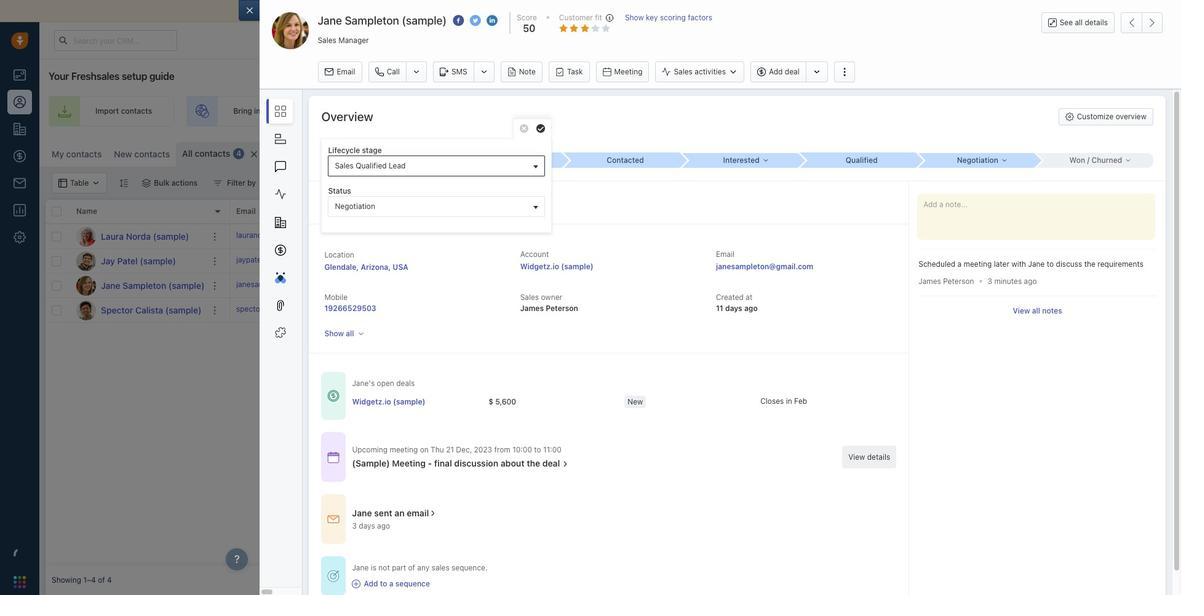 Task type: locate. For each thing, give the bounding box(es) containing it.
ago down sent
[[377, 522, 390, 531]]

show for show all
[[325, 329, 344, 339]]

sales left activities
[[674, 67, 693, 77]]

interested button
[[681, 153, 799, 168]]

add
[[769, 67, 783, 77], [1036, 107, 1050, 116], [1126, 148, 1140, 157], [428, 232, 442, 241], [364, 580, 378, 589]]

add right glendale,
[[364, 255, 377, 265]]

0 vertical spatial add deal
[[769, 67, 800, 77]]

peterson inside sales owner james peterson
[[546, 304, 579, 313]]

0 vertical spatial details
[[1085, 18, 1109, 27]]

the right the 'discuss'
[[1085, 260, 1096, 269]]

0 horizontal spatial widgetz.io
[[352, 397, 391, 407]]

of right sync on the left of the page
[[564, 6, 572, 16]]

location
[[325, 251, 354, 260]]

in for bring
[[254, 107, 261, 116]]

janesampleton@gmail.com link up at at the right
[[716, 261, 814, 273]]

a down not
[[389, 580, 394, 589]]

score for score
[[513, 207, 534, 216]]

1 vertical spatial sales
[[432, 564, 450, 573]]

customize for customize table
[[931, 148, 969, 157]]

click inside the press space to select this row. row
[[335, 255, 353, 265]]

2 horizontal spatial widgetz.io (sample) link
[[883, 281, 953, 290]]

0 horizontal spatial view
[[849, 453, 866, 462]]

1 horizontal spatial email
[[337, 67, 356, 76]]

customize left table
[[931, 148, 969, 157]]

1 vertical spatial account
[[521, 250, 549, 259]]

1 horizontal spatial show
[[625, 13, 644, 22]]

spectorcalista@gmail.com link
[[236, 304, 328, 317]]

0 vertical spatial 50
[[523, 23, 536, 34]]

show down 3684945781 link
[[325, 329, 344, 339]]

peterson down owner
[[546, 304, 579, 313]]

row group
[[46, 225, 230, 323], [230, 225, 1176, 323]]

james peterson down scheduled
[[919, 277, 975, 286]]

widgetz.io (sample) link inside row
[[352, 397, 426, 407]]

50 up 54
[[513, 280, 526, 291]]

1 vertical spatial import contacts
[[1020, 148, 1076, 157]]

sales left manager
[[318, 35, 337, 45]]

widgetz.io inside account widgetz.io (sample)
[[521, 262, 560, 272]]

click up work
[[334, 197, 352, 207]]

1 vertical spatial negotiation
[[335, 202, 375, 211]]

0 vertical spatial 3
[[988, 277, 993, 286]]

0 horizontal spatial meeting
[[390, 446, 418, 455]]

leads right website
[[292, 107, 311, 116]]

1 horizontal spatial the
[[1085, 260, 1096, 269]]

widgetz.io (sample) link up techcave (sample)
[[883, 281, 953, 290]]

0 vertical spatial email
[[337, 67, 356, 76]]

lifecycle up sales qualified lead in the top left of the page
[[328, 146, 360, 155]]

meeting
[[964, 260, 992, 269], [390, 446, 418, 455]]

2 horizontal spatial email
[[716, 250, 735, 259]]

row containing closes in feb
[[352, 390, 897, 415]]

import all your sales data link
[[660, 6, 765, 16]]

0 horizontal spatial of
[[98, 576, 105, 586]]

add up phone
[[363, 197, 377, 207]]

0 vertical spatial meeting
[[964, 260, 992, 269]]

grid
[[46, 199, 1176, 566]]

1 horizontal spatial 3
[[988, 277, 993, 286]]

0 horizontal spatial negotiation button
[[328, 197, 546, 218]]

in right bring
[[254, 107, 261, 116]]

1 vertical spatial click
[[335, 255, 353, 265]]

james peterson down at at the right
[[713, 306, 768, 315]]

1 horizontal spatial days
[[726, 304, 743, 313]]

all contacts link
[[182, 148, 230, 160]]

/
[[1088, 156, 1090, 165]]

0 vertical spatial email
[[575, 6, 596, 16]]

row
[[352, 390, 897, 415]]

1 leads from the left
[[292, 107, 311, 116]]

add for the add deal link
[[1036, 107, 1050, 116]]

more...
[[297, 150, 322, 159]]

11
[[716, 304, 724, 313]]

task
[[567, 67, 583, 76]]

2 vertical spatial deal
[[543, 459, 560, 469]]

meeting down on
[[392, 459, 426, 469]]

email inside email janesampleton@gmail.com
[[716, 250, 735, 259]]

showing 1–4 of 4
[[52, 576, 112, 586]]

qualified link
[[799, 153, 918, 168]]

1 vertical spatial view
[[849, 453, 866, 462]]

0 horizontal spatial sampleton
[[123, 280, 166, 291]]

1 vertical spatial details
[[868, 453, 891, 462]]

a right scheduled
[[958, 260, 962, 269]]

0 horizontal spatial show
[[325, 329, 344, 339]]

1 horizontal spatial negotiation
[[958, 156, 999, 165]]

1 vertical spatial the
[[527, 459, 541, 469]]

my contacts button
[[46, 142, 108, 167], [52, 149, 102, 159]]

my contacts
[[52, 149, 102, 159]]

50
[[523, 23, 536, 34], [513, 280, 526, 291]]

(sample) up spector calista (sample)
[[169, 280, 205, 291]]

email down 'sales manager'
[[337, 67, 356, 76]]

1 horizontal spatial a
[[958, 260, 962, 269]]

0 horizontal spatial meeting
[[392, 459, 426, 469]]

o
[[344, 150, 349, 159]]

email down filter by
[[236, 207, 256, 216]]

see all details button
[[1042, 12, 1115, 33]]

0 horizontal spatial +
[[329, 255, 333, 265]]

email up created
[[716, 250, 735, 259]]

interested link
[[681, 153, 799, 168]]

view all notes
[[1013, 307, 1063, 316]]

import contacts inside button
[[1020, 148, 1076, 157]]

score up "50" button
[[517, 13, 537, 22]]

days inside created at 11 days ago
[[726, 304, 743, 313]]

contacts inside button
[[1045, 148, 1076, 157]]

1 horizontal spatial widgetz.io
[[521, 262, 560, 272]]

(sample) right the techcave
[[918, 306, 948, 315]]

1 vertical spatial 4
[[107, 576, 112, 586]]

sales manager
[[318, 35, 369, 45]]

0 vertical spatial import
[[660, 6, 687, 16]]

e corp (sample)
[[883, 257, 939, 266]]

lauranordasample@gmail.com
[[236, 231, 341, 240]]

all
[[690, 6, 699, 16], [1076, 18, 1083, 27], [1033, 307, 1041, 316], [346, 329, 354, 339]]

widgetz.io (sample) down open
[[352, 397, 426, 407]]

arizona,
[[361, 263, 391, 272]]

sales up 54
[[521, 293, 539, 302]]

janesampleton@gmail.com down jaypatelsample@gmail.com link
[[236, 280, 329, 289]]

email right an at the bottom of the page
[[407, 508, 429, 519]]

of right 1–4
[[98, 576, 105, 586]]

2 vertical spatial email
[[716, 250, 735, 259]]

to inside the press space to select this row. row
[[355, 255, 362, 265]]

janesampleton@gmail.com
[[716, 262, 814, 272], [236, 280, 329, 289]]

customer
[[559, 13, 593, 22]]

janesampleton@gmail.com link up spectorcalista@gmail.com
[[236, 279, 329, 292]]

1 vertical spatial james peterson
[[919, 277, 975, 286]]

container_wx8msf4aqz5i3rn1 image inside filter by button
[[214, 179, 222, 188]]

email right sync on the left of the page
[[575, 6, 596, 16]]

(sample) right calista
[[165, 305, 202, 315]]

import down the add deal link
[[1020, 148, 1043, 157]]

1 horizontal spatial ago
[[745, 304, 758, 313]]

container_wx8msf4aqz5i3rn1 image left the customize table at top
[[919, 148, 928, 157]]

add inside 'button'
[[1126, 148, 1140, 157]]

1 vertical spatial add
[[364, 255, 377, 265]]

row group containing laura norda (sample)
[[46, 225, 230, 323]]

(sample) inside spector calista (sample) link
[[165, 305, 202, 315]]

contacts left /
[[1045, 148, 1076, 157]]

import right 'key' at right
[[660, 6, 687, 16]]

data
[[745, 6, 763, 16]]

sales for sales manager
[[318, 35, 337, 45]]

account for account
[[883, 207, 913, 216]]

all inside button
[[1076, 18, 1083, 27]]

0 horizontal spatial leads
[[292, 107, 311, 116]]

1 vertical spatial add deal
[[1036, 107, 1067, 116]]

2 add from the top
[[364, 255, 377, 265]]

container_wx8msf4aqz5i3rn1 image
[[919, 148, 928, 157], [214, 179, 222, 188], [429, 509, 438, 518], [328, 570, 340, 583]]

email
[[575, 6, 596, 16], [407, 508, 429, 519]]

sales inside button
[[335, 161, 354, 171]]

import contacts inside "link"
[[95, 107, 152, 116]]

1 horizontal spatial leads
[[554, 107, 573, 116]]

1 horizontal spatial qualified
[[846, 156, 878, 165]]

jane sampleton (sample) up manager
[[318, 14, 447, 27]]

2 horizontal spatial new
[[628, 397, 643, 407]]

contacts right all
[[195, 148, 230, 159]]

jane's
[[352, 379, 375, 388]]

by
[[247, 178, 256, 188]]

press space to select this row. row
[[46, 225, 230, 249], [230, 225, 1176, 249], [46, 249, 230, 274], [230, 249, 1176, 274], [46, 274, 230, 299], [230, 274, 1176, 299], [46, 299, 230, 323], [230, 299, 1176, 323]]

0 horizontal spatial ago
[[377, 522, 390, 531]]

connect your mailbox link
[[278, 6, 369, 16]]

1 horizontal spatial details
[[1085, 18, 1109, 27]]

customize for customize overview
[[1078, 112, 1114, 121]]

0 horizontal spatial customize
[[931, 148, 969, 157]]

sales right any
[[432, 564, 450, 573]]

james peterson up at at the right
[[713, 257, 768, 266]]

1 vertical spatial jane sampleton (sample)
[[101, 280, 205, 291]]

import inside import contacts "link"
[[95, 107, 119, 116]]

status up sales qualified lead button
[[445, 138, 467, 148]]

filter by
[[227, 178, 256, 188]]

jane up 'sales manager'
[[318, 14, 342, 27]]

0 horizontal spatial details
[[868, 453, 891, 462]]

3 days ago
[[352, 522, 390, 531]]

50 inside the press space to select this row. row
[[513, 280, 526, 291]]

days down sent
[[359, 522, 375, 531]]

1 vertical spatial meeting
[[390, 446, 418, 455]]

table
[[971, 148, 989, 157]]

all right the see
[[1076, 18, 1083, 27]]

to down not
[[380, 580, 387, 589]]

email inside button
[[337, 67, 356, 76]]

0 vertical spatial sales
[[721, 6, 743, 16]]

all
[[182, 148, 193, 159]]

customize inside "overview" dialog
[[1078, 112, 1114, 121]]

score up 37
[[513, 207, 534, 216]]

upcoming meeting on thu 21 dec, 2023 from 10:00 to 11:00
[[352, 446, 562, 455]]

account down 37
[[521, 250, 549, 259]]

0 horizontal spatial email
[[407, 508, 429, 519]]

leads right route at the left
[[554, 107, 573, 116]]

press space to select this row. row containing spector calista (sample)
[[46, 299, 230, 323]]

0 horizontal spatial email
[[236, 207, 256, 216]]

jane right with
[[1029, 260, 1045, 269]]

container_wx8msf4aqz5i3rn1 image left is
[[328, 570, 340, 583]]

to left team
[[575, 107, 582, 116]]

lead
[[389, 161, 406, 171]]

50 down the way
[[523, 23, 536, 34]]

james down owner
[[521, 304, 544, 313]]

see all details
[[1060, 18, 1109, 27]]

1 vertical spatial widgetz.io
[[883, 281, 920, 290]]

1 horizontal spatial customize
[[1078, 112, 1114, 121]]

+
[[421, 232, 426, 241], [329, 255, 333, 265]]

1 horizontal spatial deal
[[785, 67, 800, 77]]

widgetz.io inside the press space to select this row. row
[[883, 281, 920, 290]]

18
[[513, 255, 524, 267]]

1 vertical spatial janesampleton@gmail.com
[[236, 280, 329, 289]]

account inside account widgetz.io (sample)
[[521, 250, 549, 259]]

0 horizontal spatial account
[[521, 250, 549, 259]]

container_wx8msf4aqz5i3rn1 image inside add to a sequence link
[[352, 580, 361, 589]]

customize left overview
[[1078, 112, 1114, 121]]

0 vertical spatial sampleton
[[345, 14, 399, 27]]

2 horizontal spatial widgetz.io
[[883, 281, 920, 290]]

widgetz.io up owner
[[521, 262, 560, 272]]

fit
[[595, 13, 603, 22]]

widgetz.io (sample) link down open
[[352, 397, 426, 407]]

1 horizontal spatial widgetz.io (sample)
[[883, 281, 953, 290]]

add inside the press space to select this row. row
[[428, 232, 442, 241]]

the down 10:00
[[527, 459, 541, 469]]

widgetz.io up the techcave
[[883, 281, 920, 290]]

janesampleton@gmail.com up at at the right
[[716, 262, 814, 272]]

customize table
[[931, 148, 989, 157]]

sales activities
[[674, 67, 726, 77]]

1 vertical spatial status
[[328, 187, 351, 196]]

1 row group from the left
[[46, 225, 230, 323]]

0 vertical spatial view
[[1013, 307, 1031, 316]]

lauranordasample@gmail.com link
[[236, 230, 341, 243]]

your
[[49, 71, 69, 82]]

0 vertical spatial widgetz.io
[[521, 262, 560, 272]]

0 vertical spatial jane sampleton (sample)
[[318, 14, 447, 27]]

spector calista (sample) link
[[101, 304, 202, 317]]

1 horizontal spatial janesampleton@gmail.com link
[[716, 261, 814, 273]]

add to a sequence
[[364, 580, 430, 589]]

won / churned link
[[1036, 153, 1154, 168]]

to left the 'discuss'
[[1047, 260, 1054, 269]]

container_wx8msf4aqz5i3rn1 image
[[142, 179, 151, 188], [701, 257, 710, 266], [328, 390, 340, 403], [328, 452, 340, 464], [562, 460, 570, 469], [328, 514, 340, 526], [352, 580, 361, 589]]

cell
[[969, 225, 1176, 249], [415, 249, 507, 273], [969, 249, 1176, 273], [415, 274, 507, 298], [599, 274, 692, 298], [969, 274, 1176, 298], [415, 299, 507, 323], [599, 299, 692, 323], [784, 299, 876, 323], [969, 299, 1176, 323]]

add inside the press space to select this row. row
[[364, 255, 377, 265]]

jay patel (sample)
[[101, 256, 176, 266]]

name row
[[46, 200, 230, 225]]

1 vertical spatial negotiation button
[[328, 197, 546, 218]]

0 horizontal spatial qualified
[[356, 161, 387, 171]]

status up work
[[328, 187, 351, 196]]

norda
[[126, 231, 151, 242]]

to right location at the left top of the page
[[355, 255, 362, 265]]

import contacts down 'setup'
[[95, 107, 152, 116]]

laura norda (sample) link
[[101, 231, 189, 243]]

press space to select this row. row containing 18
[[230, 249, 1176, 274]]

work
[[329, 207, 347, 216]]

(sample)
[[352, 459, 390, 469]]

task button
[[549, 62, 590, 82]]

spector calista (sample)
[[101, 305, 202, 315]]

1 horizontal spatial of
[[408, 564, 415, 573]]

all for see all details
[[1076, 18, 1083, 27]]

closes
[[761, 397, 784, 406]]

contacts right my
[[66, 149, 102, 159]]

0 horizontal spatial import contacts
[[95, 107, 152, 116]]

(sample) right norda
[[153, 231, 189, 242]]

of
[[564, 6, 572, 16], [408, 564, 415, 573], [98, 576, 105, 586]]

of left any
[[408, 564, 415, 573]]

new link
[[445, 153, 563, 168]]

james
[[713, 257, 735, 266], [919, 277, 942, 286], [521, 304, 544, 313], [713, 306, 735, 315]]

(sample) up owner
[[562, 262, 594, 272]]

4 right 1–4
[[107, 576, 112, 586]]

lifecycle stage up o
[[322, 138, 374, 148]]

container_wx8msf4aqz5i3rn1 image left filter at left top
[[214, 179, 222, 188]]

linkedin circled image
[[487, 14, 498, 27]]

1 horizontal spatial in
[[786, 397, 793, 406]]

james inside sales owner james peterson
[[521, 304, 544, 313]]

sampleton down jay patel (sample) link
[[123, 280, 166, 291]]

to inside route leads to your team link
[[575, 107, 582, 116]]

show key scoring factors link
[[625, 12, 713, 35]]

1 vertical spatial a
[[389, 580, 394, 589]]

0 vertical spatial a
[[958, 260, 962, 269]]

0 horizontal spatial a
[[389, 580, 394, 589]]

laura norda (sample)
[[101, 231, 189, 242]]

jane left is
[[352, 564, 369, 573]]

facebook circled image
[[453, 14, 464, 27]]

to
[[369, 6, 377, 16], [575, 107, 582, 116], [354, 197, 361, 207], [355, 255, 362, 265], [1047, 260, 1054, 269], [534, 446, 541, 455], [380, 580, 387, 589]]

import inside import contacts button
[[1020, 148, 1043, 157]]

1 vertical spatial show
[[325, 329, 344, 339]]

jane sampleton (sample) up spector calista (sample)
[[101, 280, 205, 291]]

press space to select this row. row containing jane sampleton (sample)
[[46, 274, 230, 299]]

add
[[363, 197, 377, 207], [364, 255, 377, 265]]

2 vertical spatial widgetz.io (sample) link
[[352, 397, 426, 407]]

dec,
[[456, 446, 472, 455]]

0 horizontal spatial status
[[328, 187, 351, 196]]

0 vertical spatial status
[[445, 138, 467, 148]]

4 up filter by
[[237, 149, 242, 158]]

all down 3684945781 link
[[346, 329, 354, 339]]

scheduled a meeting later with jane to discuss the requirements
[[919, 260, 1144, 269]]

1 add from the top
[[363, 197, 377, 207]]

(sample) inside jane sampleton (sample) link
[[169, 280, 205, 291]]

details inside button
[[1085, 18, 1109, 27]]

0 vertical spatial 4
[[237, 149, 242, 158]]

all left notes on the right
[[1033, 307, 1041, 316]]

jaypatelsample@gmail.com link
[[236, 255, 331, 268]]

close image
[[1163, 8, 1169, 14]]

widgetz.io (sample) link up owner
[[521, 262, 594, 272]]

details
[[1085, 18, 1109, 27], [868, 453, 891, 462]]

your left mailbox
[[314, 6, 333, 16]]

sales inside sales owner james peterson
[[521, 293, 539, 302]]

in inside "overview" dialog
[[786, 397, 793, 406]]

sales left data
[[721, 6, 743, 16]]

press space to select this row. row containing 50
[[230, 274, 1176, 299]]

2 row group from the left
[[230, 225, 1176, 323]]

1 horizontal spatial +
[[421, 232, 426, 241]]

created
[[716, 293, 744, 302]]

widgetz.io (sample) up techcave (sample)
[[883, 281, 953, 290]]

email
[[337, 67, 356, 76], [236, 207, 256, 216], [716, 250, 735, 259]]

1 vertical spatial widgetz.io (sample)
[[352, 397, 426, 407]]

1 vertical spatial janesampleton@gmail.com link
[[236, 279, 329, 292]]

1 horizontal spatial sampleton
[[345, 14, 399, 27]]

50 inside the score 50
[[523, 23, 536, 34]]

4
[[237, 149, 242, 158], [107, 576, 112, 586]]

j image
[[76, 251, 96, 271]]

sampleton inside the press space to select this row. row
[[123, 280, 166, 291]]

1 vertical spatial email
[[236, 207, 256, 216]]

to right mailbox
[[369, 6, 377, 16]]

3 for 3 minutes ago
[[988, 277, 993, 286]]

0 vertical spatial click
[[334, 197, 352, 207]]

+ down 4167348672 link
[[329, 255, 333, 265]]

jaypatelsample@gmail.com
[[236, 255, 331, 265]]

3684945781
[[329, 305, 374, 314]]

0 vertical spatial show
[[625, 13, 644, 22]]

score inside "overview" dialog
[[517, 13, 537, 22]]

sales
[[318, 35, 337, 45], [674, 67, 693, 77], [335, 161, 354, 171], [521, 293, 539, 302]]

email inside "overview" dialog
[[407, 508, 429, 519]]

show left 'key' at right
[[625, 13, 644, 22]]

sampleton inside "overview" dialog
[[345, 14, 399, 27]]

connect
[[278, 6, 312, 16]]

qualified inside button
[[356, 161, 387, 171]]

ago down at at the right
[[745, 304, 758, 313]]



Task type: vqa. For each thing, say whether or not it's contained in the screenshot.


Task type: describe. For each thing, give the bounding box(es) containing it.
conversations.
[[599, 6, 658, 16]]

view all notes link
[[1013, 306, 1063, 317]]

jay patel (sample) link
[[101, 255, 176, 267]]

j image
[[76, 276, 96, 296]]

with
[[1012, 260, 1027, 269]]

corp
[[889, 257, 906, 266]]

0 horizontal spatial the
[[527, 459, 541, 469]]

jane sampleton (sample) inside the press space to select this row. row
[[101, 280, 205, 291]]

0 vertical spatial +
[[421, 232, 426, 241]]

actions
[[172, 178, 198, 188]]

add for add to a sequence link at bottom
[[364, 580, 378, 589]]

lifecycle up ⌘
[[322, 138, 353, 148]]

(sample) right corp
[[908, 257, 939, 266]]

(sample) inside jay patel (sample) link
[[140, 256, 176, 266]]

james up created
[[713, 257, 735, 266]]

jane up the 3 days ago
[[352, 508, 372, 519]]

grid containing 37
[[46, 199, 1176, 566]]

s image
[[76, 301, 96, 320]]

sales for sales qualified lead
[[335, 161, 354, 171]]

peterson up at at the right
[[737, 257, 768, 266]]

1 horizontal spatial sales
[[721, 6, 743, 16]]

bring in website leads
[[233, 107, 311, 116]]

container_wx8msf4aqz5i3rn1 image inside customize table button
[[919, 148, 928, 157]]

route leads to your team link
[[484, 96, 642, 127]]

container_wx8msf4aqz5i3rn1 image inside the bulk actions button
[[142, 179, 151, 188]]

widgetz.io inside row
[[352, 397, 391, 407]]

contacts inside "link"
[[121, 107, 152, 116]]

container_wx8msf4aqz5i3rn1 image right an at the bottom of the page
[[429, 509, 438, 518]]

to inside add to a sequence link
[[380, 580, 387, 589]]

2 vertical spatial james peterson
[[713, 306, 768, 315]]

part
[[392, 564, 406, 573]]

add for add contact 'button'
[[1126, 148, 1140, 157]]

press space to select this row. row containing 37
[[230, 225, 1176, 249]]

james down scheduled
[[919, 277, 942, 286]]

acme inc (sample) link
[[883, 232, 947, 241]]

1 horizontal spatial your
[[584, 107, 600, 116]]

on
[[420, 446, 429, 455]]

contacts up bulk
[[134, 149, 170, 159]]

is
[[371, 564, 377, 573]]

0 horizontal spatial negotiation
[[335, 202, 375, 211]]

acme
[[883, 232, 902, 241]]

bulk actions button
[[134, 173, 206, 194]]

location glendale, arizona, usa
[[325, 251, 409, 272]]

view for view all notes
[[1013, 307, 1031, 316]]

1 horizontal spatial email
[[575, 6, 596, 16]]

widgetz.io (sample) inside "overview" dialog
[[352, 397, 426, 407]]

12
[[286, 150, 295, 159]]

score 50
[[517, 13, 537, 34]]

sms
[[452, 67, 468, 76]]

import contacts link
[[49, 96, 174, 127]]

jane inside jane sampleton (sample) link
[[101, 280, 120, 291]]

tags
[[379, 197, 395, 207]]

view details link
[[843, 446, 897, 469]]

all right scoring
[[690, 6, 699, 16]]

1 vertical spatial meeting
[[392, 459, 426, 469]]

press space to select this row. row containing 54
[[230, 299, 1176, 323]]

0 horizontal spatial days
[[359, 522, 375, 531]]

call
[[387, 67, 400, 76]]

1 horizontal spatial meeting
[[964, 260, 992, 269]]

0 horizontal spatial deal
[[543, 459, 560, 469]]

0 vertical spatial widgetz.io (sample) link
[[521, 262, 594, 272]]

ago for 3 days ago
[[377, 522, 390, 531]]

new contacts
[[114, 149, 170, 159]]

l image
[[76, 227, 96, 247]]

closes in feb
[[761, 397, 808, 406]]

0 vertical spatial negotiation
[[958, 156, 999, 165]]

sent
[[374, 508, 393, 519]]

final
[[434, 459, 452, 469]]

54
[[513, 305, 526, 316]]

0 vertical spatial the
[[1085, 260, 1096, 269]]

deal inside button
[[785, 67, 800, 77]]

sales qualified lead button
[[328, 156, 546, 177]]

ago inside created at 11 days ago
[[745, 304, 758, 313]]

4 inside all contacts 4
[[237, 149, 242, 158]]

filter
[[227, 178, 245, 188]]

account for account widgetz.io (sample)
[[521, 250, 549, 259]]

3 for 3 days ago
[[352, 522, 357, 531]]

0 vertical spatial negotiation button
[[918, 153, 1036, 168]]

0 vertical spatial james peterson
[[713, 257, 768, 266]]

ago for 3 minutes ago
[[1025, 277, 1038, 286]]

call button
[[368, 62, 406, 82]]

add inside "overview" dialog
[[363, 197, 377, 207]]

4167348672 link
[[329, 230, 373, 243]]

19266529503 link
[[325, 304, 377, 313]]

add to a sequence link
[[352, 579, 488, 590]]

filter by button
[[206, 173, 264, 194]]

1 horizontal spatial add deal
[[1036, 107, 1067, 116]]

all for show all
[[346, 329, 354, 339]]

import contacts button
[[1003, 142, 1082, 163]]

add deal button
[[751, 62, 806, 82]]

connect your mailbox to improve deliverability and enable 2-way sync of email conversations. import all your sales data
[[278, 6, 763, 16]]

in for closes
[[786, 397, 793, 406]]

2 horizontal spatial deal
[[1052, 107, 1067, 116]]

0 horizontal spatial your
[[314, 6, 333, 16]]

to up phone
[[354, 197, 361, 207]]

about
[[501, 459, 525, 469]]

1 horizontal spatial import
[[660, 6, 687, 16]]

(sample) right the inc
[[917, 232, 947, 241]]

0 horizontal spatial new
[[114, 149, 132, 159]]

work phone
[[329, 207, 372, 216]]

account widgetz.io (sample)
[[521, 250, 594, 272]]

meeting button
[[596, 62, 650, 82]]

deliverability
[[414, 6, 466, 16]]

score for score 50
[[517, 13, 537, 22]]

import for import contacts button
[[1020, 148, 1043, 157]]

note
[[519, 67, 536, 76]]

key
[[646, 13, 658, 22]]

spector
[[101, 305, 133, 315]]

sequence.
[[452, 564, 488, 573]]

james down created
[[713, 306, 735, 315]]

churned
[[1092, 156, 1123, 165]]

all for view all notes
[[1033, 307, 1041, 316]]

(sample) inside laura norda (sample) link
[[153, 231, 189, 242]]

⌘
[[335, 150, 341, 159]]

2 horizontal spatial your
[[701, 6, 719, 16]]

janesampleton@gmail.com inside "overview" dialog
[[716, 262, 814, 272]]

11:00
[[544, 446, 562, 455]]

row inside "overview" dialog
[[352, 390, 897, 415]]

owner
[[541, 293, 563, 302]]

feb
[[795, 397, 808, 406]]

import contacts for import contacts button
[[1020, 148, 1076, 157]]

lifecycle stage up sales qualified lead in the top left of the page
[[328, 146, 382, 155]]

overview dialog
[[239, 0, 1182, 596]]

import contacts for import contacts "link"
[[95, 107, 152, 116]]

jane sampleton (sample) inside "overview" dialog
[[318, 14, 447, 27]]

contacted
[[607, 156, 644, 165]]

add inside button
[[769, 67, 783, 77]]

2 leads from the left
[[554, 107, 573, 116]]

peterson down scheduled
[[944, 277, 975, 286]]

of inside "overview" dialog
[[408, 564, 415, 573]]

show all
[[325, 329, 354, 339]]

sales inside "overview" dialog
[[432, 564, 450, 573]]

all contacts 4
[[182, 148, 242, 159]]

sales qualified lead
[[335, 161, 406, 171]]

press space to select this row. row containing laura norda (sample)
[[46, 225, 230, 249]]

2 vertical spatial of
[[98, 576, 105, 586]]

Search your CRM... text field
[[54, 30, 177, 51]]

import for import contacts "link"
[[95, 107, 119, 116]]

requirements
[[1098, 260, 1144, 269]]

sequence
[[396, 580, 430, 589]]

row group containing 37
[[230, 225, 1176, 323]]

view for view details
[[849, 453, 866, 462]]

james peterson inside "overview" dialog
[[919, 277, 975, 286]]

freshsales
[[71, 71, 120, 82]]

0 vertical spatial of
[[564, 6, 572, 16]]

jane sent an email
[[352, 508, 429, 519]]

freshworks switcher image
[[14, 577, 26, 589]]

techcave
[[883, 306, 915, 315]]

(sample) inside account widgetz.io (sample)
[[562, 262, 594, 272]]

click inside "overview" dialog
[[334, 197, 352, 207]]

⌘ o
[[335, 150, 349, 159]]

setup
[[122, 71, 147, 82]]

sms button
[[433, 62, 474, 82]]

add deal link
[[989, 96, 1089, 127]]

notes
[[1043, 307, 1063, 316]]

4167348672
[[329, 231, 373, 240]]

my
[[52, 149, 64, 159]]

email button
[[318, 62, 362, 82]]

add deal inside button
[[769, 67, 800, 77]]

19266529503
[[325, 304, 377, 313]]

jane sampleton (sample) link
[[101, 280, 205, 292]]

(sample) down scheduled
[[922, 281, 953, 290]]

sales owner james peterson
[[521, 293, 579, 313]]

click to add tags
[[334, 197, 395, 207]]

1 horizontal spatial new
[[500, 156, 515, 165]]

customize table button
[[911, 142, 997, 163]]

bring
[[233, 107, 252, 116]]

interested
[[724, 156, 760, 165]]

twitter circled image
[[470, 14, 481, 27]]

press space to select this row. row containing jay patel (sample)
[[46, 249, 230, 274]]

0 horizontal spatial janesampleton@gmail.com link
[[236, 279, 329, 292]]

meeting inside button
[[615, 67, 643, 76]]

(sample) down deals
[[393, 397, 426, 407]]

factors
[[688, 13, 713, 22]]

inc
[[904, 232, 915, 241]]

10:00
[[513, 446, 532, 455]]

jay
[[101, 256, 115, 266]]

widgetz.io (sample) inside the press space to select this row. row
[[883, 281, 953, 290]]

show for show key scoring factors
[[625, 13, 644, 22]]

(sample) left facebook circled image
[[402, 14, 447, 27]]

0 horizontal spatial janesampleton@gmail.com
[[236, 280, 329, 289]]

to left "11:00"
[[534, 446, 541, 455]]

sales for sales activities
[[674, 67, 693, 77]]

note button
[[501, 62, 543, 82]]

import contacts group
[[1003, 142, 1103, 163]]

peterson down at at the right
[[737, 306, 768, 315]]

3 minutes ago
[[988, 277, 1038, 286]]



